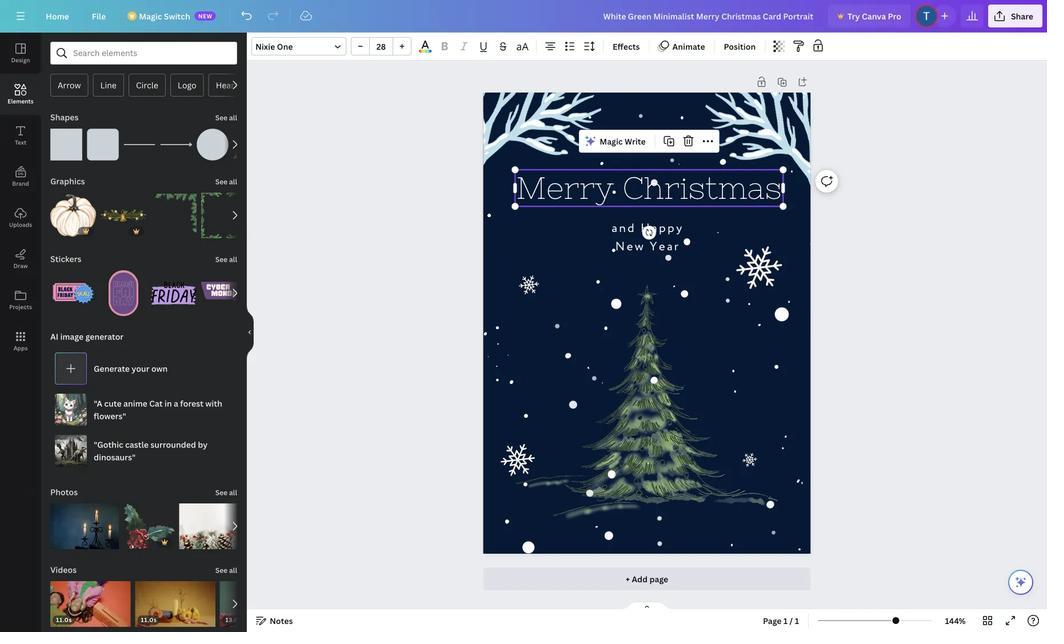 Task type: vqa. For each thing, say whether or not it's contained in the screenshot.
TRY CANVA PRO
yes



Task type: locate. For each thing, give the bounding box(es) containing it.
1 11.0s from the left
[[56, 616, 72, 624]]

all for photos
[[229, 488, 237, 497]]

and happy new year
[[612, 220, 684, 256]]

1 horizontal spatial 11.0s
[[141, 616, 157, 624]]

heart
[[216, 80, 238, 91]]

merry christmas
[[517, 171, 782, 206]]

pro
[[888, 11, 902, 21]]

draw button
[[0, 238, 41, 280]]

3 see all button from the top
[[214, 248, 238, 270]]

see all button for shapes
[[214, 106, 238, 129]]

text
[[15, 138, 26, 146]]

0 horizontal spatial magic
[[139, 11, 162, 21]]

1 vertical spatial magic
[[600, 136, 623, 147]]

nixie
[[256, 41, 275, 52]]

shapes
[[50, 112, 79, 123]]

2 all from the top
[[229, 177, 237, 186]]

elements
[[8, 97, 34, 105]]

all for shapes
[[229, 113, 237, 122]]

share button
[[989, 5, 1043, 27]]

see all down decorative christmas border image
[[215, 255, 237, 264]]

color range image
[[419, 50, 432, 53]]

merry
[[517, 171, 614, 206]]

forest
[[180, 398, 204, 409]]

all for videos
[[229, 566, 237, 575]]

cat
[[149, 398, 163, 409]]

image
[[60, 331, 84, 342]]

add this line to the canvas image right rounded square image
[[124, 129, 156, 161]]

0 horizontal spatial add this line to the canvas image
[[124, 129, 156, 161]]

see all
[[215, 113, 237, 122], [215, 177, 237, 186], [215, 255, 237, 264], [215, 488, 237, 497], [215, 566, 237, 575]]

see all button for photos
[[214, 481, 238, 504]]

page
[[650, 574, 669, 585]]

group
[[351, 37, 412, 55], [50, 122, 82, 161], [87, 122, 119, 161], [197, 122, 229, 161], [50, 186, 96, 238], [151, 186, 197, 238], [101, 193, 146, 238], [201, 193, 247, 238], [50, 264, 96, 316], [101, 264, 146, 316], [151, 270, 197, 316], [201, 270, 247, 316], [50, 497, 119, 550], [123, 504, 175, 550], [179, 504, 248, 550]]

all down decorative christmas border image
[[229, 255, 237, 264]]

uploads button
[[0, 197, 41, 238]]

dinosaurs"
[[94, 452, 136, 463]]

magic inside button
[[600, 136, 623, 147]]

0 horizontal spatial 11.0s
[[56, 616, 72, 624]]

4 see all from the top
[[215, 488, 237, 497]]

see for shapes
[[215, 113, 228, 122]]

square image
[[50, 129, 82, 161]]

see
[[215, 113, 228, 122], [215, 177, 228, 186], [215, 255, 228, 264], [215, 488, 228, 497], [215, 566, 228, 575]]

3 all from the top
[[229, 255, 237, 264]]

5 see all from the top
[[215, 566, 237, 575]]

1 left /
[[784, 616, 788, 626]]

1 horizontal spatial 11.0s group
[[135, 575, 215, 627]]

5 see all button from the top
[[214, 559, 238, 582]]

castle
[[125, 439, 149, 450]]

see all up white circle shape image
[[215, 113, 237, 122]]

– – number field
[[373, 41, 389, 52]]

triangle up image
[[233, 129, 265, 161]]

magic
[[139, 11, 162, 21], [600, 136, 623, 147]]

christmas mistletoe branch watercolor illustration image
[[123, 504, 175, 550]]

show pages image
[[620, 602, 675, 611]]

1 all from the top
[[229, 113, 237, 122]]

by
[[198, 439, 208, 450]]

and
[[612, 220, 636, 238]]

stickers button
[[49, 248, 83, 270]]

0 vertical spatial magic
[[139, 11, 162, 21]]

line
[[100, 80, 117, 91]]

1 horizontal spatial magic
[[600, 136, 623, 147]]

magic left write
[[600, 136, 623, 147]]

generator
[[85, 331, 124, 342]]

uploads
[[9, 221, 32, 228]]

0 horizontal spatial 1
[[784, 616, 788, 626]]

5 see from the top
[[215, 566, 228, 575]]

all
[[229, 113, 237, 122], [229, 177, 237, 186], [229, 255, 237, 264], [229, 488, 237, 497], [229, 566, 237, 575]]

3 see all from the top
[[215, 255, 237, 264]]

1 horizontal spatial add this line to the canvas image
[[160, 129, 192, 161]]

see up decorative christmas border image
[[215, 177, 228, 186]]

cute
[[104, 398, 122, 409]]

1
[[784, 616, 788, 626], [795, 616, 799, 626]]

5 all from the top
[[229, 566, 237, 575]]

magic write
[[600, 136, 646, 147]]

1 see all button from the top
[[214, 106, 238, 129]]

arrow button
[[50, 74, 88, 97]]

animate button
[[654, 37, 710, 55]]

+ add page
[[626, 574, 669, 585]]

photos
[[50, 487, 78, 498]]

all up decorative christmas border image
[[229, 177, 237, 186]]

2 11.0s group from the left
[[135, 575, 215, 627]]

Design title text field
[[594, 5, 824, 27]]

"gothic
[[94, 439, 123, 450]]

1 right /
[[795, 616, 799, 626]]

black metal candle holder with white candles image
[[50, 504, 119, 550]]

white circle shape image
[[197, 129, 229, 161]]

canva assistant image
[[1014, 576, 1028, 590]]

see down decorative christmas border image
[[215, 255, 228, 264]]

see all up christmas decorations at home image in the bottom of the page
[[215, 488, 237, 497]]

magic left switch
[[139, 11, 162, 21]]

see all button for videos
[[214, 559, 238, 582]]

0 horizontal spatial 11.0s group
[[50, 575, 131, 627]]

graphics
[[50, 176, 85, 187]]

year
[[650, 238, 681, 256]]

add this line to the canvas image
[[124, 129, 156, 161], [160, 129, 192, 161]]

1 horizontal spatial 1
[[795, 616, 799, 626]]

all for graphics
[[229, 177, 237, 186]]

anime
[[123, 398, 147, 409]]

13.0s
[[226, 616, 242, 624]]

your
[[132, 363, 150, 374]]

all up triangle up image
[[229, 113, 237, 122]]

4 all from the top
[[229, 488, 237, 497]]

magic inside main menu bar
[[139, 11, 162, 21]]

new
[[198, 12, 213, 20]]

effects button
[[608, 37, 645, 55]]

circle
[[136, 80, 158, 91]]

logo button
[[170, 74, 204, 97]]

2 add this line to the canvas image from the left
[[160, 129, 192, 161]]

see up christmas decorations at home image in the bottom of the page
[[215, 488, 228, 497]]

arrow
[[58, 80, 81, 91]]

see for videos
[[215, 566, 228, 575]]

all up christmas decorations at home image in the bottom of the page
[[229, 488, 237, 497]]

2 see from the top
[[215, 177, 228, 186]]

side panel tab list
[[0, 33, 41, 362]]

surrounded
[[151, 439, 196, 450]]

projects
[[9, 303, 32, 311]]

see up white circle shape image
[[215, 113, 228, 122]]

4 see from the top
[[215, 488, 228, 497]]

11.0s
[[56, 616, 72, 624], [141, 616, 157, 624]]

3 see from the top
[[215, 255, 228, 264]]

magic for magic switch
[[139, 11, 162, 21]]

2 see all button from the top
[[214, 170, 238, 193]]

see all for graphics
[[215, 177, 237, 186]]

line button
[[93, 74, 124, 97]]

see down christmas decorations at home image in the bottom of the page
[[215, 566, 228, 575]]

share
[[1011, 11, 1034, 21]]

add this line to the canvas image left white circle shape image
[[160, 129, 192, 161]]

1 see all from the top
[[215, 113, 237, 122]]

see all for videos
[[215, 566, 237, 575]]

see all up decorative christmas border image
[[215, 177, 237, 186]]

2 see all from the top
[[215, 177, 237, 186]]

see all down christmas decorations at home image in the bottom of the page
[[215, 566, 237, 575]]

all up 13.0s group
[[229, 566, 237, 575]]

1 see from the top
[[215, 113, 228, 122]]

4 see all button from the top
[[214, 481, 238, 504]]

11.0s group
[[50, 575, 131, 627], [135, 575, 215, 627]]



Task type: describe. For each thing, give the bounding box(es) containing it.
logo
[[178, 80, 197, 91]]

watercolor christmas border image
[[151, 193, 197, 238]]

notes button
[[252, 612, 298, 630]]

christmas arrangement watercolor image
[[101, 193, 146, 238]]

in
[[165, 398, 172, 409]]

see for photos
[[215, 488, 228, 497]]

main menu bar
[[0, 0, 1048, 33]]

see all for stickers
[[215, 255, 237, 264]]

2 11.0s from the left
[[141, 616, 157, 624]]

magic switch
[[139, 11, 190, 21]]

text button
[[0, 115, 41, 156]]

brand button
[[0, 156, 41, 197]]

magic for magic write
[[600, 136, 623, 147]]

see for graphics
[[215, 177, 228, 186]]

ai image generator
[[50, 331, 124, 342]]

photos button
[[49, 481, 79, 504]]

144% button
[[937, 612, 974, 630]]

own
[[151, 363, 168, 374]]

with
[[205, 398, 222, 409]]

2 1 from the left
[[795, 616, 799, 626]]

Search elements search field
[[73, 42, 214, 64]]

apps button
[[0, 321, 41, 362]]

"a
[[94, 398, 102, 409]]

new
[[616, 238, 646, 256]]

switch
[[164, 11, 190, 21]]

see for stickers
[[215, 255, 228, 264]]

canva
[[862, 11, 886, 21]]

try canva pro
[[848, 11, 902, 21]]

graphics button
[[49, 170, 86, 193]]

see all for shapes
[[215, 113, 237, 122]]

projects button
[[0, 280, 41, 321]]

1 add this line to the canvas image from the left
[[124, 129, 156, 161]]

stickers
[[50, 254, 81, 264]]

ai
[[50, 331, 58, 342]]

decorative christmas border image
[[201, 193, 247, 238]]

"gothic castle surrounded by dinosaurs"
[[94, 439, 208, 463]]

page 1 / 1
[[763, 616, 799, 626]]

1 1 from the left
[[784, 616, 788, 626]]

design
[[11, 56, 30, 64]]

file button
[[83, 5, 115, 27]]

generate your own
[[94, 363, 168, 374]]

draw
[[13, 262, 28, 270]]

christmas decorations at home image
[[179, 504, 248, 550]]

shapes button
[[49, 106, 80, 129]]

watercolor white pumpkin image
[[50, 193, 96, 238]]

all for stickers
[[229, 255, 237, 264]]

videos
[[50, 565, 77, 576]]

flowers"
[[94, 411, 126, 422]]

brand
[[12, 180, 29, 187]]

nixie one button
[[252, 37, 347, 55]]

videos button
[[49, 559, 78, 582]]

christmas
[[623, 171, 782, 206]]

circle button
[[129, 74, 166, 97]]

1 11.0s group from the left
[[50, 575, 131, 627]]

position
[[724, 41, 756, 52]]

see all button for graphics
[[214, 170, 238, 193]]

position button
[[720, 37, 761, 55]]

a
[[174, 398, 178, 409]]

home link
[[37, 5, 78, 27]]

page
[[763, 616, 782, 626]]

heart button
[[209, 74, 245, 97]]

generate
[[94, 363, 130, 374]]

try canva pro button
[[829, 5, 911, 27]]

"a cute anime cat in a forest with flowers"
[[94, 398, 222, 422]]

design button
[[0, 33, 41, 74]]

magic write button
[[582, 132, 651, 150]]

effects
[[613, 41, 640, 52]]

+ add page button
[[484, 568, 811, 591]]

animate
[[673, 41, 705, 52]]

see all button for stickers
[[214, 248, 238, 270]]

try
[[848, 11, 860, 21]]

apps
[[14, 344, 28, 352]]

see all for photos
[[215, 488, 237, 497]]

notes
[[270, 616, 293, 626]]

13.0s group
[[220, 582, 300, 627]]

add
[[632, 574, 648, 585]]

144%
[[945, 616, 966, 626]]

happy
[[641, 220, 684, 238]]

/
[[790, 616, 793, 626]]

elements button
[[0, 74, 41, 115]]

home
[[46, 11, 69, 21]]

file
[[92, 11, 106, 21]]

write
[[625, 136, 646, 147]]

+
[[626, 574, 630, 585]]

hide image
[[246, 305, 254, 360]]

rounded square image
[[87, 129, 119, 161]]

one
[[277, 41, 293, 52]]

nixie one
[[256, 41, 293, 52]]



